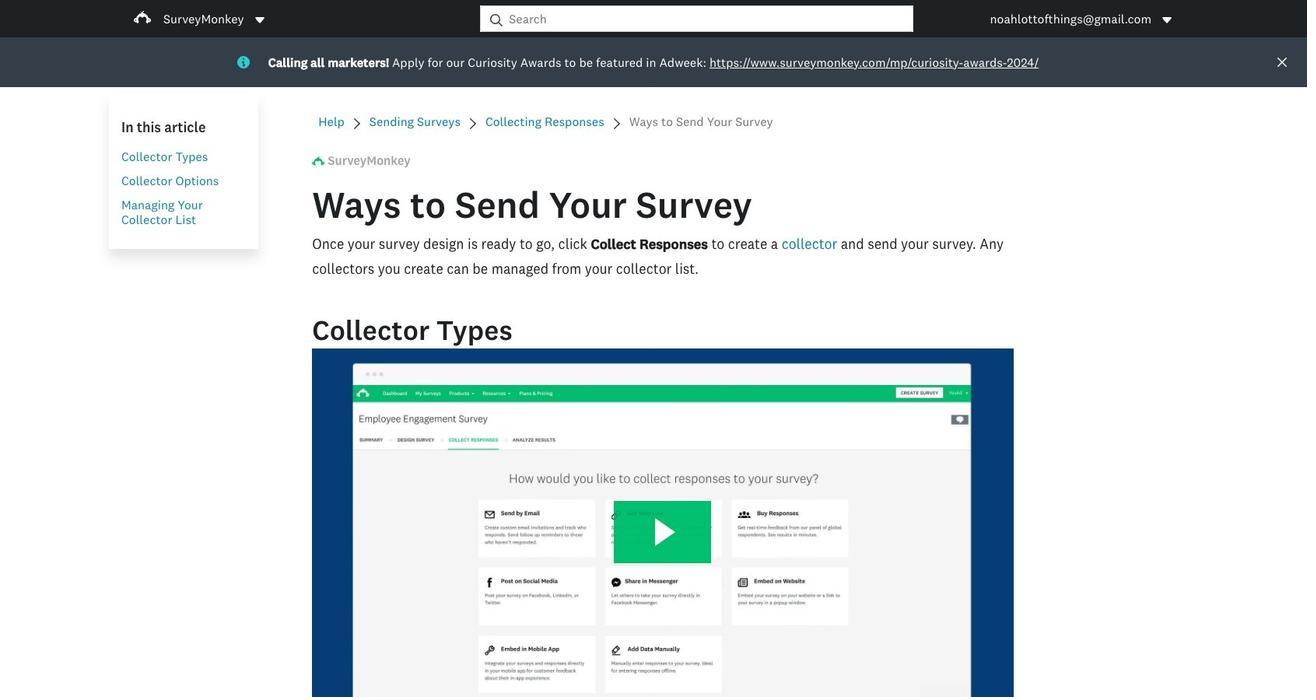 Task type: vqa. For each thing, say whether or not it's contained in the screenshot.
alert
yes



Task type: locate. For each thing, give the bounding box(es) containing it.
video element
[[312, 349, 1014, 697]]

close image
[[1276, 56, 1289, 68], [1278, 58, 1287, 67]]

alert
[[0, 37, 1307, 87]]

info icon image
[[237, 56, 250, 68]]

search image
[[490, 14, 503, 26], [490, 14, 503, 26]]

open image
[[253, 14, 266, 26], [1161, 14, 1173, 26], [255, 17, 264, 23], [1163, 17, 1172, 23]]



Task type: describe. For each thing, give the bounding box(es) containing it.
Search text field
[[503, 6, 913, 31]]



